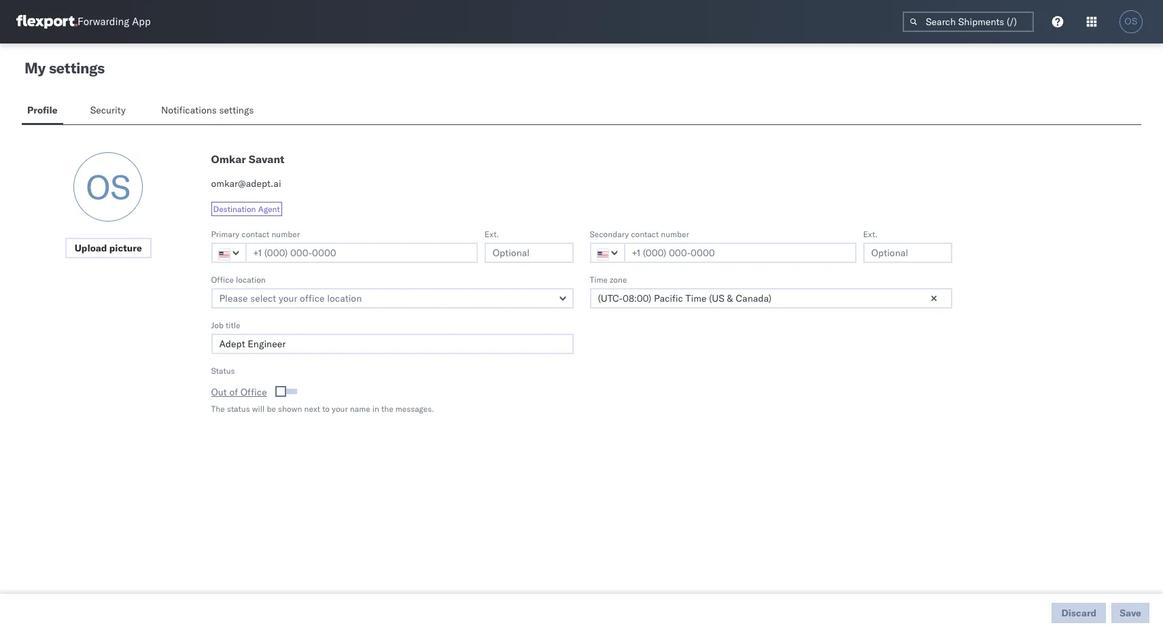 Task type: locate. For each thing, give the bounding box(es) containing it.
office up will
[[241, 386, 267, 399]]

contact down destination agent
[[242, 229, 270, 239]]

1 horizontal spatial +1 (000) 000-0000 telephone field
[[624, 243, 857, 263]]

1 vertical spatial settings
[[219, 104, 254, 116]]

number for secondary contact number
[[661, 229, 690, 239]]

1 united states text field from the left
[[211, 243, 247, 263]]

destination agent
[[213, 204, 280, 214]]

settings for notifications settings
[[219, 104, 254, 116]]

2 number from the left
[[661, 229, 690, 239]]

contact
[[242, 229, 270, 239], [631, 229, 659, 239]]

settings inside "button"
[[219, 104, 254, 116]]

optional telephone field for secondary contact number
[[864, 243, 953, 263]]

app
[[132, 15, 151, 28]]

1 horizontal spatial united states text field
[[590, 243, 625, 263]]

security button
[[85, 98, 134, 124]]

0 horizontal spatial office
[[211, 275, 234, 285]]

1 optional telephone field from the left
[[485, 243, 574, 263]]

1 vertical spatial os
[[86, 166, 131, 208]]

primary contact number
[[211, 229, 300, 239]]

settings for my settings
[[49, 58, 105, 78]]

1 horizontal spatial settings
[[219, 104, 254, 116]]

1 number from the left
[[272, 229, 300, 239]]

security
[[90, 104, 126, 116]]

job title
[[211, 320, 240, 331]]

united states text field for primary
[[211, 243, 247, 263]]

os button
[[1116, 6, 1148, 37]]

+1 (000) 000-0000 telephone field
[[245, 243, 478, 263], [624, 243, 857, 263]]

number right secondary
[[661, 229, 690, 239]]

0 vertical spatial office
[[211, 275, 234, 285]]

ext.
[[485, 229, 499, 239], [864, 229, 878, 239]]

1 horizontal spatial ext.
[[864, 229, 878, 239]]

office location
[[211, 275, 266, 285]]

omkar@adept.ai
[[211, 178, 281, 190]]

contact right secondary
[[631, 229, 659, 239]]

os
[[1125, 16, 1138, 27], [86, 166, 131, 208]]

0 horizontal spatial number
[[272, 229, 300, 239]]

2 united states text field from the left
[[590, 243, 625, 263]]

1 contact from the left
[[242, 229, 270, 239]]

0 horizontal spatial ext.
[[485, 229, 499, 239]]

settings right my
[[49, 58, 105, 78]]

1 horizontal spatial os
[[1125, 16, 1138, 27]]

flexport. image
[[16, 15, 78, 29]]

job
[[211, 320, 224, 331]]

settings
[[49, 58, 105, 78], [219, 104, 254, 116]]

0 horizontal spatial contact
[[242, 229, 270, 239]]

title
[[226, 320, 240, 331]]

profile button
[[22, 98, 63, 124]]

be
[[267, 404, 276, 414]]

notifications
[[161, 104, 217, 116]]

0 horizontal spatial united states text field
[[211, 243, 247, 263]]

+1 (000) 000-0000 telephone field for primary contact number
[[245, 243, 478, 263]]

1 ext. from the left
[[485, 229, 499, 239]]

2 optional telephone field from the left
[[864, 243, 953, 263]]

Please select your office location text field
[[211, 288, 574, 309]]

number down agent
[[272, 229, 300, 239]]

1 +1 (000) 000-0000 telephone field from the left
[[245, 243, 478, 263]]

name
[[350, 404, 371, 414]]

office
[[211, 275, 234, 285], [241, 386, 267, 399]]

office left location
[[211, 275, 234, 285]]

united states text field for secondary
[[590, 243, 625, 263]]

out of office
[[211, 386, 267, 399]]

0 vertical spatial os
[[1125, 16, 1138, 27]]

will
[[252, 404, 265, 414]]

2 contact from the left
[[631, 229, 659, 239]]

1 horizontal spatial contact
[[631, 229, 659, 239]]

united states text field down primary
[[211, 243, 247, 263]]

1 horizontal spatial optional telephone field
[[864, 243, 953, 263]]

1 horizontal spatial number
[[661, 229, 690, 239]]

Job title text field
[[211, 334, 574, 354]]

0 horizontal spatial optional telephone field
[[485, 243, 574, 263]]

None checkbox
[[278, 389, 297, 394]]

notifications settings button
[[156, 98, 265, 124]]

2 +1 (000) 000-0000 telephone field from the left
[[624, 243, 857, 263]]

0 horizontal spatial settings
[[49, 58, 105, 78]]

the status will be shown next to your name in the messages.
[[211, 404, 435, 414]]

(UTC-08:00) Pacific Time (US & Canada) text field
[[590, 288, 953, 309]]

United States text field
[[211, 243, 247, 263], [590, 243, 625, 263]]

the
[[211, 404, 225, 414]]

+1 (000) 000-0000 telephone field up please select your office location text box
[[245, 243, 478, 263]]

2 ext. from the left
[[864, 229, 878, 239]]

upload picture button
[[65, 238, 152, 258]]

my settings
[[24, 58, 105, 78]]

number
[[272, 229, 300, 239], [661, 229, 690, 239]]

settings right notifications
[[219, 104, 254, 116]]

+1 (000) 000-0000 telephone field up (utc-08:00) pacific time (us & canada) text field
[[624, 243, 857, 263]]

0 horizontal spatial +1 (000) 000-0000 telephone field
[[245, 243, 478, 263]]

in
[[373, 404, 380, 414]]

Optional telephone field
[[485, 243, 574, 263], [864, 243, 953, 263]]

0 vertical spatial settings
[[49, 58, 105, 78]]

united states text field down secondary
[[590, 243, 625, 263]]

forwarding app link
[[16, 15, 151, 29]]

destination
[[213, 204, 256, 214]]

profile
[[27, 104, 58, 116]]

1 vertical spatial office
[[241, 386, 267, 399]]

to
[[323, 404, 330, 414]]

agent
[[258, 204, 280, 214]]

omkar savant
[[211, 152, 285, 166]]

the
[[382, 404, 394, 414]]



Task type: describe. For each thing, give the bounding box(es) containing it.
1 horizontal spatial office
[[241, 386, 267, 399]]

secondary
[[590, 229, 629, 239]]

omkar
[[211, 152, 246, 166]]

ext. for secondary contact number
[[864, 229, 878, 239]]

zone
[[610, 275, 627, 285]]

forwarding app
[[78, 15, 151, 28]]

out
[[211, 386, 227, 399]]

number for primary contact number
[[272, 229, 300, 239]]

+1 (000) 000-0000 telephone field for secondary contact number
[[624, 243, 857, 263]]

shown
[[278, 404, 302, 414]]

notifications settings
[[161, 104, 254, 116]]

os inside button
[[1125, 16, 1138, 27]]

time zone
[[590, 275, 627, 285]]

savant
[[249, 152, 285, 166]]

location
[[236, 275, 266, 285]]

upload picture
[[75, 242, 142, 254]]

next
[[304, 404, 320, 414]]

messages.
[[396, 404, 435, 414]]

forwarding
[[78, 15, 129, 28]]

0 horizontal spatial os
[[86, 166, 131, 208]]

optional telephone field for primary contact number
[[485, 243, 574, 263]]

contact for secondary
[[631, 229, 659, 239]]

my
[[24, 58, 46, 78]]

secondary contact number
[[590, 229, 690, 239]]

Search Shipments (/) text field
[[903, 12, 1035, 32]]

ext. for primary contact number
[[485, 229, 499, 239]]

your
[[332, 404, 348, 414]]

of
[[230, 386, 238, 399]]

primary
[[211, 229, 240, 239]]

status
[[227, 404, 250, 414]]

picture
[[109, 242, 142, 254]]

contact for primary
[[242, 229, 270, 239]]

upload
[[75, 242, 107, 254]]

status
[[211, 366, 235, 376]]

time
[[590, 275, 608, 285]]



Task type: vqa. For each thing, say whether or not it's contained in the screenshot.
"Zurich"
no



